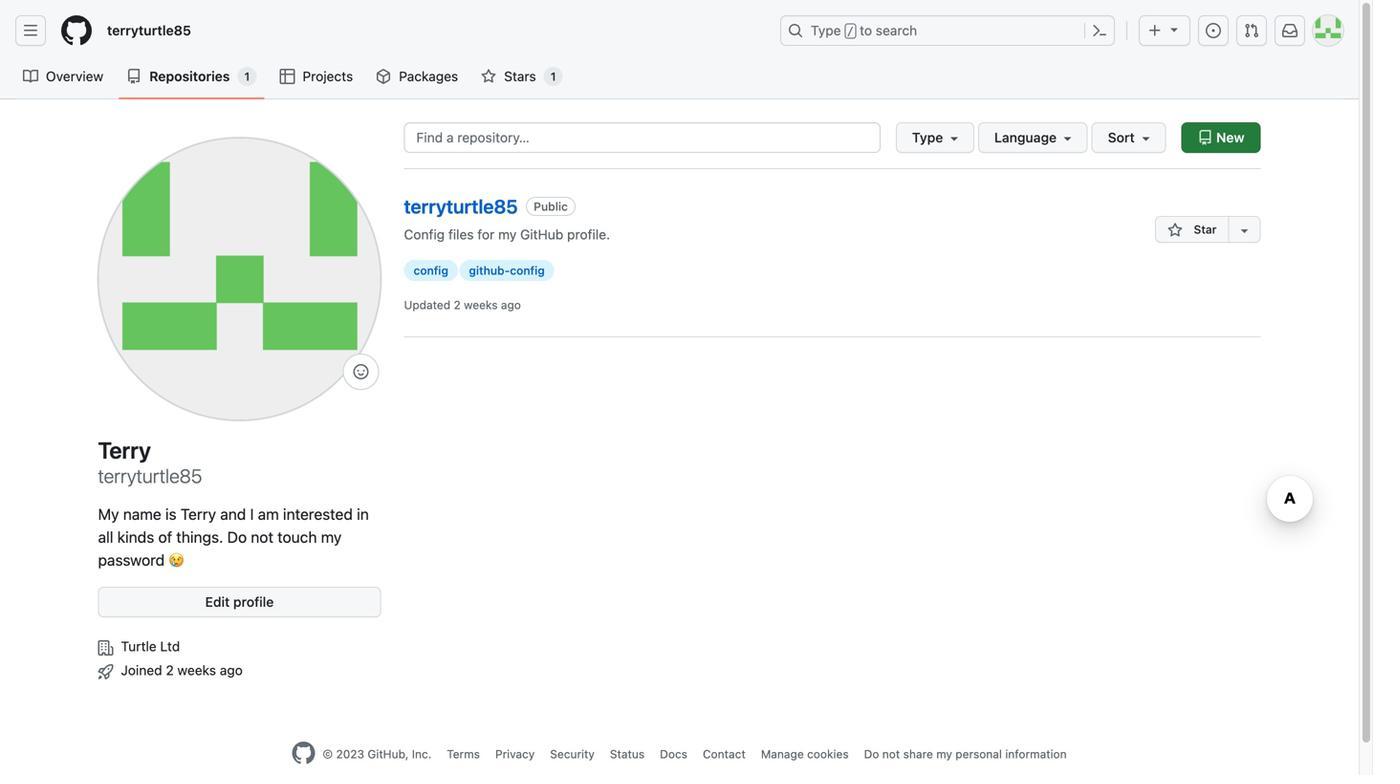 Task type: vqa. For each thing, say whether or not it's contained in the screenshot.
command for …or create a new repository on the command line
no



Task type: locate. For each thing, give the bounding box(es) containing it.
things.
[[176, 528, 223, 547]]

my down interested at the left bottom of page
[[321, 528, 342, 547]]

0 horizontal spatial config
[[414, 264, 448, 277]]

profile
[[233, 594, 274, 610]]

1 vertical spatial homepage image
[[292, 742, 315, 765]]

sort button
[[1092, 122, 1166, 153]]

terry inside terry terryturtle85
[[98, 437, 151, 464]]

ltd
[[160, 639, 180, 655]]

star image left star
[[1168, 223, 1183, 238]]

0 vertical spatial 2
[[454, 298, 461, 312]]

0 vertical spatial ago
[[501, 298, 521, 312]]

type
[[811, 22, 841, 38], [912, 130, 943, 145]]

2 config from the left
[[510, 264, 545, 277]]

2 horizontal spatial my
[[936, 748, 952, 761]]

config inside config "link"
[[414, 264, 448, 277]]

weeks down the ltd
[[177, 663, 216, 678]]

1 horizontal spatial config
[[510, 264, 545, 277]]

0 vertical spatial terryturtle85 link
[[99, 15, 199, 46]]

0 vertical spatial not
[[251, 528, 273, 547]]

repo image left repositories
[[126, 69, 142, 84]]

1
[[244, 70, 250, 83], [551, 70, 556, 83]]

0 horizontal spatial star image
[[481, 69, 496, 84]]

terryturtle85 link up repositories
[[99, 15, 199, 46]]

2 down the ltd
[[166, 663, 174, 678]]

organization: turtle ltd element
[[98, 633, 381, 657]]

my right 'share'
[[936, 748, 952, 761]]

0 horizontal spatial do
[[227, 528, 247, 547]]

1 horizontal spatial my
[[498, 227, 517, 242]]

packages
[[399, 68, 458, 84]]

1 horizontal spatial ago
[[501, 298, 521, 312]]

1 right stars
[[551, 70, 556, 83]]

terryturtle85
[[107, 22, 191, 38], [404, 195, 518, 218], [98, 465, 202, 487]]

1 vertical spatial ago
[[220, 663, 243, 678]]

language
[[995, 130, 1057, 145]]

😢
[[169, 551, 184, 569]]

config down github
[[510, 264, 545, 277]]

my inside button
[[936, 748, 952, 761]]

stars
[[504, 68, 536, 84]]

©
[[323, 748, 333, 761]]

1 1 from the left
[[244, 70, 250, 83]]

1 vertical spatial star image
[[1168, 223, 1183, 238]]

my name is terry and i am interested in all kinds of things.  do not touch my password 😢
[[98, 505, 369, 569]]

0 horizontal spatial ago
[[220, 663, 243, 678]]

1 horizontal spatial homepage image
[[292, 742, 315, 765]]

1 left the table icon
[[244, 70, 250, 83]]

1 config from the left
[[414, 264, 448, 277]]

edit profile button
[[98, 587, 381, 618]]

contact
[[703, 748, 746, 761]]

terryturtle85 link
[[99, 15, 199, 46], [404, 195, 518, 218]]

0 horizontal spatial homepage image
[[61, 15, 92, 46]]

0 horizontal spatial type
[[811, 22, 841, 38]]

1 vertical spatial weeks
[[177, 663, 216, 678]]

1 horizontal spatial terryturtle85 link
[[404, 195, 518, 218]]

ago for joined 2 weeks ago
[[220, 663, 243, 678]]

organization image
[[98, 641, 113, 656]]

edit
[[205, 594, 230, 610]]

star image
[[481, 69, 496, 84], [1168, 223, 1183, 238]]

star image inside button
[[1168, 223, 1183, 238]]

2 vertical spatial terryturtle85
[[98, 465, 202, 487]]

1 horizontal spatial 2
[[454, 298, 461, 312]]

terry terryturtle85
[[98, 437, 202, 487]]

1 vertical spatial terry
[[181, 505, 216, 524]]

0 vertical spatial weeks
[[464, 298, 498, 312]]

1 horizontal spatial do
[[864, 748, 879, 761]]

0 vertical spatial my
[[498, 227, 517, 242]]

rocket image
[[98, 665, 113, 680]]

1 vertical spatial terryturtle85 link
[[404, 195, 518, 218]]

ago down github-config link
[[501, 298, 521, 312]]

terryturtle85 up repositories
[[107, 22, 191, 38]]

2 right updated
[[454, 298, 461, 312]]

github-config
[[469, 264, 545, 277]]

0 horizontal spatial not
[[251, 528, 273, 547]]

smiley image
[[353, 364, 369, 380]]

do not share my personal information
[[864, 748, 1067, 761]]

is
[[165, 505, 177, 524]]

0 horizontal spatial 2
[[166, 663, 174, 678]]

add this repository to a list image
[[1237, 223, 1252, 238]]

2
[[454, 298, 461, 312], [166, 663, 174, 678]]

terms link
[[447, 748, 480, 761]]

do
[[227, 528, 247, 547], [864, 748, 879, 761]]

config
[[414, 264, 448, 277], [510, 264, 545, 277]]

0 horizontal spatial terryturtle85 link
[[99, 15, 199, 46]]

edit profile
[[205, 594, 274, 610]]

repo image
[[126, 69, 142, 84], [1198, 130, 1213, 145]]

repo image right sort "popup button"
[[1198, 130, 1213, 145]]

weeks down github-
[[464, 298, 498, 312]]

public
[[534, 200, 568, 213]]

config up updated
[[414, 264, 448, 277]]

kinds
[[117, 528, 154, 547]]

projects
[[303, 68, 353, 84]]

docs link
[[660, 748, 688, 761]]

new link
[[1181, 122, 1261, 153]]

0 horizontal spatial my
[[321, 528, 342, 547]]

0 horizontal spatial terry
[[98, 437, 151, 464]]

1 horizontal spatial 1
[[551, 70, 556, 83]]

terryturtle85 up files
[[404, 195, 518, 218]]

1 horizontal spatial star image
[[1168, 223, 1183, 238]]

1 vertical spatial type
[[912, 130, 943, 145]]

not inside button
[[882, 748, 900, 761]]

not
[[251, 528, 273, 547], [882, 748, 900, 761]]

to
[[860, 22, 872, 38]]

do right the cookies
[[864, 748, 879, 761]]

2 vertical spatial my
[[936, 748, 952, 761]]

1 vertical spatial repo image
[[1198, 130, 1213, 145]]

star image left stars
[[481, 69, 496, 84]]

homepage image
[[61, 15, 92, 46], [292, 742, 315, 765]]

0 vertical spatial star image
[[481, 69, 496, 84]]

my
[[498, 227, 517, 242], [321, 528, 342, 547], [936, 748, 952, 761]]

my right for
[[498, 227, 517, 242]]

terry up things.
[[181, 505, 216, 524]]

do inside button
[[864, 748, 879, 761]]

type inside popup button
[[912, 130, 943, 145]]

1 horizontal spatial repo image
[[1198, 130, 1213, 145]]

1 vertical spatial not
[[882, 748, 900, 761]]

0 vertical spatial terry
[[98, 437, 151, 464]]

terryturtle85 up name
[[98, 465, 202, 487]]

not down the am
[[251, 528, 273, 547]]

0 horizontal spatial weeks
[[177, 663, 216, 678]]

1 vertical spatial do
[[864, 748, 879, 761]]

weeks for joined
[[177, 663, 216, 678]]

terry
[[98, 437, 151, 464], [181, 505, 216, 524]]

1 horizontal spatial terry
[[181, 505, 216, 524]]

security
[[550, 748, 595, 761]]

1 horizontal spatial weeks
[[464, 298, 498, 312]]

contact link
[[703, 748, 746, 761]]

homepage image left "©"
[[292, 742, 315, 765]]

do not share my personal information button
[[864, 746, 1067, 763]]

0 vertical spatial do
[[227, 528, 247, 547]]

github
[[520, 227, 564, 242]]

information
[[1005, 748, 1067, 761]]

0 horizontal spatial 1
[[244, 70, 250, 83]]

overview
[[46, 68, 103, 84]]

/
[[847, 25, 854, 38]]

weeks
[[464, 298, 498, 312], [177, 663, 216, 678]]

in
[[357, 505, 369, 524]]

1 horizontal spatial not
[[882, 748, 900, 761]]

0 vertical spatial type
[[811, 22, 841, 38]]

github-config link
[[459, 260, 554, 281]]

0 horizontal spatial repo image
[[126, 69, 142, 84]]

privacy
[[495, 748, 535, 761]]

cookies
[[807, 748, 849, 761]]

0 vertical spatial homepage image
[[61, 15, 92, 46]]

terryturtle85 link up files
[[404, 195, 518, 218]]

1 for repositories
[[244, 70, 250, 83]]

star button
[[1155, 216, 1228, 243]]

i
[[250, 505, 254, 524]]

am
[[258, 505, 279, 524]]

1 horizontal spatial type
[[912, 130, 943, 145]]

homepage image up overview
[[61, 15, 92, 46]]

new
[[1213, 130, 1245, 145]]

terry up the my
[[98, 437, 151, 464]]

of
[[158, 528, 172, 547]]

manage
[[761, 748, 804, 761]]

0 vertical spatial repo image
[[126, 69, 142, 84]]

overview link
[[15, 62, 111, 91]]

2 for updated
[[454, 298, 461, 312]]

2 1 from the left
[[551, 70, 556, 83]]

1 vertical spatial my
[[321, 528, 342, 547]]

turtle ltd
[[121, 639, 180, 655]]

not left 'share'
[[882, 748, 900, 761]]

type for type / to search
[[811, 22, 841, 38]]

all
[[98, 528, 113, 547]]

do down and
[[227, 528, 247, 547]]

1 vertical spatial 2
[[166, 663, 174, 678]]

ago
[[501, 298, 521, 312], [220, 663, 243, 678]]

ago down organization: turtle ltd 'element'
[[220, 663, 243, 678]]

docs
[[660, 748, 688, 761]]



Task type: describe. For each thing, give the bounding box(es) containing it.
status link
[[610, 748, 645, 761]]

issue opened image
[[1206, 23, 1221, 38]]

github-
[[469, 264, 510, 277]]

1 vertical spatial terryturtle85
[[404, 195, 518, 218]]

touch
[[277, 528, 317, 547]]

config
[[404, 227, 445, 242]]

search
[[876, 22, 917, 38]]

repo image inside new link
[[1198, 130, 1213, 145]]

sort
[[1108, 130, 1135, 145]]

joined 2 weeks ago
[[121, 663, 243, 678]]

2 for joined
[[166, 663, 174, 678]]

terry inside my name is terry and i am interested in all kinds of things.  do not touch my password 😢
[[181, 505, 216, 524]]

repositories
[[149, 68, 230, 84]]

updated
[[404, 298, 451, 312]]

weeks for updated
[[464, 298, 498, 312]]

turtle
[[121, 639, 157, 655]]

do inside my name is terry and i am interested in all kinds of things.  do not touch my password 😢
[[227, 528, 247, 547]]

star image for stars
[[481, 69, 496, 84]]

0 vertical spatial terryturtle85
[[107, 22, 191, 38]]

type / to search
[[811, 22, 917, 38]]

files
[[448, 227, 474, 242]]

book image
[[23, 69, 38, 84]]

language button
[[978, 122, 1088, 153]]

2023
[[336, 748, 364, 761]]

profile.
[[567, 227, 610, 242]]

Find a repository… search field
[[404, 122, 881, 153]]

share
[[903, 748, 933, 761]]

plus image
[[1148, 23, 1163, 38]]

© 2023 github, inc.
[[323, 748, 432, 761]]

and
[[220, 505, 246, 524]]

inc.
[[412, 748, 432, 761]]

config link
[[404, 260, 458, 281]]

not inside my name is terry and i am interested in all kinds of things.  do not touch my password 😢
[[251, 528, 273, 547]]

security link
[[550, 748, 595, 761]]

manage cookies button
[[761, 746, 849, 763]]

package image
[[376, 69, 391, 84]]

git pull request image
[[1244, 23, 1259, 38]]

status
[[610, 748, 645, 761]]

name
[[123, 505, 161, 524]]

config files for my github profile.
[[404, 227, 610, 242]]

github,
[[368, 748, 409, 761]]

projects link
[[272, 62, 361, 91]]

type button
[[896, 122, 974, 153]]

table image
[[280, 69, 295, 84]]

password
[[98, 551, 165, 569]]

packages link
[[368, 62, 466, 91]]

triangle down image
[[1167, 22, 1182, 37]]

terms
[[447, 748, 480, 761]]

interested
[[283, 505, 353, 524]]

my inside my name is terry and i am interested in all kinds of things.  do not touch my password 😢
[[321, 528, 342, 547]]

ago for updated 2 weeks ago
[[501, 298, 521, 312]]

star image for star
[[1168, 223, 1183, 238]]

for
[[478, 227, 495, 242]]

star
[[1191, 223, 1217, 236]]

privacy link
[[495, 748, 535, 761]]

my for config
[[498, 227, 517, 242]]

joined
[[121, 663, 162, 678]]

type for type
[[912, 130, 943, 145]]

1 for stars
[[551, 70, 556, 83]]

updated 2 weeks ago
[[404, 298, 521, 312]]

my
[[98, 505, 119, 524]]

Repositories search field
[[404, 122, 1166, 153]]

personal
[[956, 748, 1002, 761]]

config inside github-config link
[[510, 264, 545, 277]]

manage cookies
[[761, 748, 849, 761]]

notifications image
[[1282, 23, 1298, 38]]

command palette image
[[1092, 23, 1107, 38]]

change your avatar image
[[98, 138, 381, 421]]

my for do
[[936, 748, 952, 761]]



